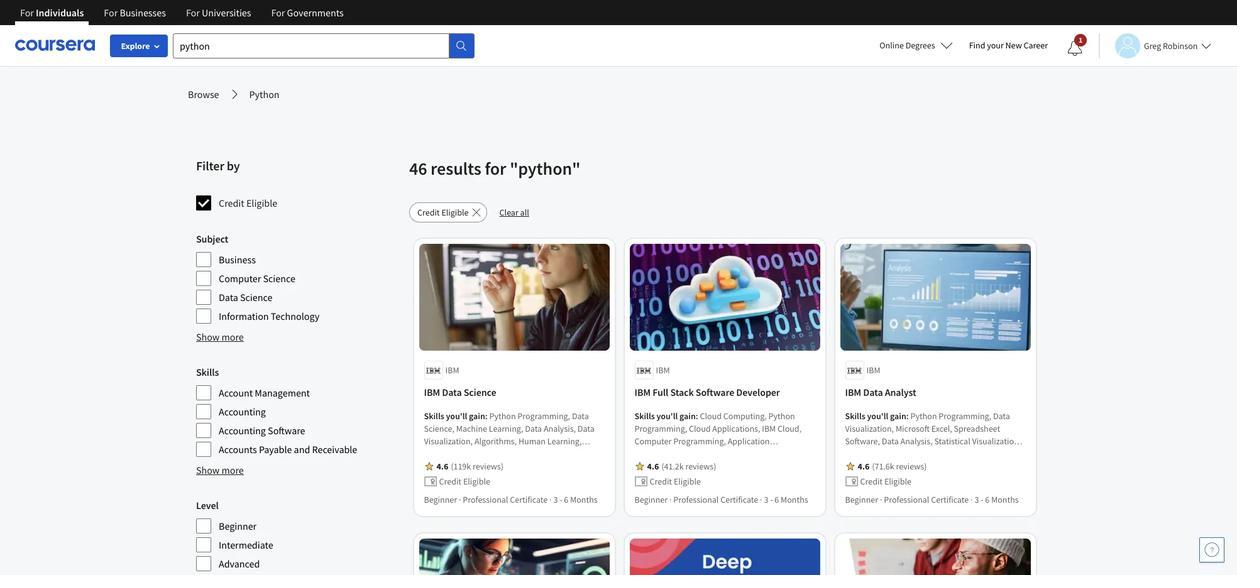 Task type: vqa. For each thing, say whether or not it's contained in the screenshot.
The Annual Billed Once A Year
no



Task type: describe. For each thing, give the bounding box(es) containing it.
accounting for accounting software
[[219, 424, 266, 437]]

: for analyst
[[907, 411, 909, 422]]

skills for ibm data analyst
[[846, 411, 866, 422]]

account
[[219, 387, 253, 399]]

intermediate
[[219, 539, 273, 551]]

show for accounts
[[196, 464, 220, 477]]

skills you'll gain : for stack
[[635, 411, 700, 422]]

credit eligible down by
[[219, 197, 277, 209]]

4.6 (71.6k reviews)
[[858, 461, 927, 472]]

developer
[[737, 386, 780, 399]]

for
[[485, 157, 506, 180]]

find your new career link
[[963, 38, 1054, 53]]

gain for stack
[[680, 411, 696, 422]]

account management
[[219, 387, 310, 399]]

months for ibm data analyst
[[992, 494, 1019, 506]]

credit for ibm full stack software developer
[[650, 476, 672, 488]]

for for businesses
[[104, 6, 118, 19]]

your
[[987, 40, 1004, 51]]

browse
[[188, 88, 219, 101]]

ibm full stack software developer
[[635, 386, 780, 399]]

for governments
[[271, 6, 344, 19]]

professional for analyst
[[884, 494, 930, 506]]

4 · from the left
[[760, 494, 763, 506]]

What do you want to learn? text field
[[173, 33, 450, 58]]

professional for science
[[463, 494, 509, 506]]

credit for ibm data science
[[439, 476, 462, 488]]

ibm full stack software developer link
[[635, 385, 815, 400]]

show more for information technology
[[196, 331, 244, 343]]

ibm data science link
[[424, 385, 605, 400]]

payable
[[259, 443, 292, 456]]

information technology
[[219, 310, 319, 323]]

data inside the subject "group"
[[219, 291, 238, 304]]

credit eligible button
[[409, 202, 487, 223]]

results
[[431, 157, 481, 180]]

advanced
[[219, 558, 260, 570]]

6 for ibm full stack software developer
[[775, 494, 779, 506]]

for individuals
[[20, 6, 84, 19]]

clear
[[500, 207, 519, 218]]

show more button for information
[[196, 329, 244, 345]]

show more button for accounts
[[196, 463, 244, 478]]

accounting for accounting
[[219, 405, 266, 418]]

credit inside button
[[417, 207, 440, 218]]

universities
[[202, 6, 251, 19]]

3 for ibm data analyst
[[975, 494, 979, 506]]

subject group
[[196, 231, 402, 324]]

for for governments
[[271, 6, 285, 19]]

accounting software
[[219, 424, 305, 437]]

all
[[520, 207, 529, 218]]

credit eligible for ibm data analyst
[[861, 476, 912, 488]]

ibm data science
[[424, 386, 497, 399]]

for for individuals
[[20, 6, 34, 19]]

career
[[1024, 40, 1048, 51]]

data for ibm data science
[[442, 386, 462, 399]]

new
[[1006, 40, 1022, 51]]

you'll for stack
[[657, 411, 678, 422]]

gain for science
[[469, 411, 486, 422]]

beginner inside level group
[[219, 520, 257, 532]]

ibm data analyst link
[[846, 385, 1026, 400]]

filter
[[196, 158, 224, 174]]

5 · from the left
[[880, 494, 883, 506]]

credit eligible for ibm full stack software developer
[[650, 476, 701, 488]]

you'll for science
[[446, 411, 468, 422]]

credit eligible inside button
[[417, 207, 469, 218]]

skills you'll gain : for analyst
[[846, 411, 911, 422]]

management
[[255, 387, 310, 399]]

skills for ibm data science
[[424, 411, 445, 422]]

reviews) for stack
[[686, 461, 717, 472]]

accounts
[[219, 443, 257, 456]]

data for ibm data analyst
[[864, 386, 883, 399]]

individuals
[[36, 6, 84, 19]]

subject
[[196, 233, 228, 245]]

beginner · professional certificate · 3 - 6 months for analyst
[[846, 494, 1019, 506]]

you'll for analyst
[[868, 411, 889, 422]]

show more for accounts payable and receivable
[[196, 464, 244, 477]]

stack
[[671, 386, 694, 399]]

certificate for ibm full stack software developer
[[721, 494, 759, 506]]

online
[[880, 40, 904, 51]]

clear all button
[[492, 202, 537, 223]]

4.6 for ibm data science
[[437, 461, 449, 472]]

for universities
[[186, 6, 251, 19]]

software inside skills group
[[268, 424, 305, 437]]

python
[[249, 88, 280, 101]]

skills for ibm full stack software developer
[[635, 411, 655, 422]]

greg robinson button
[[1099, 33, 1212, 58]]

skills you'll gain : for science
[[424, 411, 490, 422]]

2 · from the left
[[550, 494, 552, 506]]

filter by
[[196, 158, 240, 174]]

credit down by
[[219, 197, 244, 209]]

find your new career
[[969, 40, 1048, 51]]

eligible up business
[[246, 197, 277, 209]]

robinson
[[1163, 40, 1198, 51]]

3 · from the left
[[670, 494, 672, 506]]



Task type: locate. For each thing, give the bounding box(es) containing it.
skills
[[196, 366, 219, 378], [424, 411, 445, 422], [635, 411, 655, 422], [846, 411, 866, 422]]

gain down analyst
[[891, 411, 907, 422]]

gain down stack
[[680, 411, 696, 422]]

4.6 left (119k
[[437, 461, 449, 472]]

1 vertical spatial show
[[196, 464, 220, 477]]

1 6 from the left
[[564, 494, 569, 506]]

3 for from the left
[[186, 6, 200, 19]]

1 horizontal spatial beginner · professional certificate · 3 - 6 months
[[635, 494, 809, 506]]

beginner · professional certificate · 3 - 6 months for science
[[424, 494, 598, 506]]

2 6 from the left
[[775, 494, 779, 506]]

beginner up intermediate
[[219, 520, 257, 532]]

show for information
[[196, 331, 220, 343]]

2 skills you'll gain : from the left
[[635, 411, 700, 422]]

0 horizontal spatial 3
[[554, 494, 558, 506]]

more for information technology
[[222, 331, 244, 343]]

1 horizontal spatial professional
[[674, 494, 719, 506]]

0 horizontal spatial :
[[486, 411, 488, 422]]

for
[[20, 6, 34, 19], [104, 6, 118, 19], [186, 6, 200, 19], [271, 6, 285, 19]]

2 professional from the left
[[674, 494, 719, 506]]

show more button down accounts
[[196, 463, 244, 478]]

0 horizontal spatial software
[[268, 424, 305, 437]]

eligible for ibm data analyst
[[885, 476, 912, 488]]

more for accounts payable and receivable
[[222, 464, 244, 477]]

0 vertical spatial more
[[222, 331, 244, 343]]

credit eligible for ibm data science
[[439, 476, 491, 488]]

explore button
[[110, 35, 168, 57]]

credit for ibm data analyst
[[861, 476, 883, 488]]

2 horizontal spatial beginner · professional certificate · 3 - 6 months
[[846, 494, 1019, 506]]

3 - from the left
[[981, 494, 984, 506]]

skills you'll gain :
[[424, 411, 490, 422], [635, 411, 700, 422], [846, 411, 911, 422]]

(119k
[[451, 461, 471, 472]]

for left businesses
[[104, 6, 118, 19]]

2 4.6 from the left
[[648, 461, 659, 472]]

0 vertical spatial accounting
[[219, 405, 266, 418]]

3 for ibm full stack software developer
[[764, 494, 769, 506]]

credit down 46
[[417, 207, 440, 218]]

beginner for ibm full stack software developer
[[635, 494, 668, 506]]

professional for stack
[[674, 494, 719, 506]]

professional down 4.6 (41.2k reviews)
[[674, 494, 719, 506]]

eligible down 4.6 (41.2k reviews)
[[674, 476, 701, 488]]

months
[[571, 494, 598, 506], [781, 494, 809, 506], [992, 494, 1019, 506]]

reviews) right (119k
[[473, 461, 504, 472]]

data science
[[219, 291, 272, 304]]

professional
[[463, 494, 509, 506], [674, 494, 719, 506], [884, 494, 930, 506]]

skills you'll gain : down the ibm data science in the left of the page
[[424, 411, 490, 422]]

1 vertical spatial science
[[240, 291, 272, 304]]

1 vertical spatial show more
[[196, 464, 244, 477]]

1 horizontal spatial software
[[696, 386, 735, 399]]

1 beginner · professional certificate · 3 - 6 months from the left
[[424, 494, 598, 506]]

show more button down information
[[196, 329, 244, 345]]

skills you'll gain : down ibm data analyst
[[846, 411, 911, 422]]

0 horizontal spatial skills you'll gain :
[[424, 411, 490, 422]]

1 vertical spatial show more button
[[196, 463, 244, 478]]

1 horizontal spatial 6
[[775, 494, 779, 506]]

: for science
[[486, 411, 488, 422]]

ibm inside ibm data science link
[[424, 386, 441, 399]]

ibm inside ibm full stack software developer link
[[635, 386, 651, 399]]

1 vertical spatial software
[[268, 424, 305, 437]]

2 horizontal spatial data
[[864, 386, 883, 399]]

skills down ibm data analyst
[[846, 411, 866, 422]]

1 horizontal spatial -
[[771, 494, 773, 506]]

3 skills you'll gain : from the left
[[846, 411, 911, 422]]

0 horizontal spatial -
[[560, 494, 563, 506]]

show notifications image
[[1067, 41, 1083, 56]]

3 months from the left
[[992, 494, 1019, 506]]

certificate for ibm data science
[[510, 494, 548, 506]]

6 · from the left
[[971, 494, 973, 506]]

1 vertical spatial accounting
[[219, 424, 266, 437]]

: for stack
[[696, 411, 699, 422]]

ibm inside ibm data analyst link
[[846, 386, 862, 399]]

0 vertical spatial show more
[[196, 331, 244, 343]]

3
[[554, 494, 558, 506], [764, 494, 769, 506], [975, 494, 979, 506]]

credit eligible down (119k
[[439, 476, 491, 488]]

2 horizontal spatial you'll
[[868, 411, 889, 422]]

: down the ibm data science in the left of the page
[[486, 411, 488, 422]]

0 horizontal spatial certificate
[[510, 494, 548, 506]]

level group
[[196, 498, 402, 572]]

accounting
[[219, 405, 266, 418], [219, 424, 266, 437]]

3 for ibm data science
[[554, 494, 558, 506]]

0 vertical spatial show
[[196, 331, 220, 343]]

credit eligible down (41.2k
[[650, 476, 701, 488]]

3 you'll from the left
[[868, 411, 889, 422]]

1 button
[[1057, 33, 1093, 63]]

find
[[969, 40, 985, 51]]

more down accounts
[[222, 464, 244, 477]]

credit eligible down results
[[417, 207, 469, 218]]

1 horizontal spatial certificate
[[721, 494, 759, 506]]

beginner for ibm data science
[[424, 494, 457, 506]]

1 show more from the top
[[196, 331, 244, 343]]

reviews)
[[473, 461, 504, 472], [686, 461, 717, 472], [897, 461, 927, 472]]

-
[[560, 494, 563, 506], [771, 494, 773, 506], [981, 494, 984, 506]]

clear all
[[500, 207, 529, 218]]

2 beginner · professional certificate · 3 - 6 months from the left
[[635, 494, 809, 506]]

4.6 for ibm full stack software developer
[[648, 461, 659, 472]]

(71.6k
[[872, 461, 895, 472]]

data
[[219, 291, 238, 304], [442, 386, 462, 399], [864, 386, 883, 399]]

browse link
[[188, 87, 219, 102]]

for left "universities"
[[186, 6, 200, 19]]

1 accounting from the top
[[219, 405, 266, 418]]

0 horizontal spatial professional
[[463, 494, 509, 506]]

: down analyst
[[907, 411, 909, 422]]

online degrees button
[[870, 31, 963, 59]]

months for ibm full stack software developer
[[781, 494, 809, 506]]

1 professional from the left
[[463, 494, 509, 506]]

eligible down 4.6 (71.6k reviews)
[[885, 476, 912, 488]]

: down ibm full stack software developer
[[696, 411, 699, 422]]

level
[[196, 499, 219, 512]]

3 reviews) from the left
[[897, 461, 927, 472]]

online degrees
[[880, 40, 935, 51]]

2 you'll from the left
[[657, 411, 678, 422]]

1 reviews) from the left
[[473, 461, 504, 472]]

beginner
[[424, 494, 457, 506], [635, 494, 668, 506], [846, 494, 879, 506], [219, 520, 257, 532]]

show more down information
[[196, 331, 244, 343]]

1
[[1079, 35, 1083, 45]]

show more down accounts
[[196, 464, 244, 477]]

1 horizontal spatial gain
[[680, 411, 696, 422]]

6 for ibm data science
[[564, 494, 569, 506]]

eligible for ibm data science
[[464, 476, 491, 488]]

science for data science
[[240, 291, 272, 304]]

for left individuals
[[20, 6, 34, 19]]

for left governments
[[271, 6, 285, 19]]

2 show more from the top
[[196, 464, 244, 477]]

beginner down (119k
[[424, 494, 457, 506]]

professional down 4.6 (71.6k reviews)
[[884, 494, 930, 506]]

software
[[696, 386, 735, 399], [268, 424, 305, 437]]

more down information
[[222, 331, 244, 343]]

you'll down ibm data analyst
[[868, 411, 889, 422]]

2 horizontal spatial skills you'll gain :
[[846, 411, 911, 422]]

1 horizontal spatial data
[[442, 386, 462, 399]]

show up level
[[196, 464, 220, 477]]

1 for from the left
[[20, 6, 34, 19]]

computer science
[[219, 272, 295, 285]]

science for computer science
[[263, 272, 295, 285]]

2 horizontal spatial professional
[[884, 494, 930, 506]]

"python"
[[510, 157, 581, 180]]

2 : from the left
[[696, 411, 699, 422]]

1 gain from the left
[[469, 411, 486, 422]]

- for ibm full stack software developer
[[771, 494, 773, 506]]

4.6 for ibm data analyst
[[858, 461, 870, 472]]

3 3 from the left
[[975, 494, 979, 506]]

1 : from the left
[[486, 411, 488, 422]]

1 show from the top
[[196, 331, 220, 343]]

beginner · professional certificate · 3 - 6 months down 4.6 (119k reviews)
[[424, 494, 598, 506]]

1 horizontal spatial you'll
[[657, 411, 678, 422]]

credit down (119k
[[439, 476, 462, 488]]

certificate for ibm data analyst
[[932, 494, 969, 506]]

eligible inside button
[[442, 207, 469, 218]]

3 4.6 from the left
[[858, 461, 870, 472]]

by
[[227, 158, 240, 174]]

0 horizontal spatial 4.6
[[437, 461, 449, 472]]

computer
[[219, 272, 261, 285]]

skills inside skills group
[[196, 366, 219, 378]]

2 reviews) from the left
[[686, 461, 717, 472]]

2 3 from the left
[[764, 494, 769, 506]]

46
[[409, 157, 427, 180]]

you'll
[[446, 411, 468, 422], [657, 411, 678, 422], [868, 411, 889, 422]]

2 horizontal spatial :
[[907, 411, 909, 422]]

greg
[[1144, 40, 1161, 51]]

skills down full
[[635, 411, 655, 422]]

credit eligible
[[219, 197, 277, 209], [417, 207, 469, 218], [439, 476, 491, 488], [650, 476, 701, 488], [861, 476, 912, 488]]

months for ibm data science
[[571, 494, 598, 506]]

information
[[219, 310, 269, 323]]

2 certificate from the left
[[721, 494, 759, 506]]

analyst
[[885, 386, 917, 399]]

1 4.6 from the left
[[437, 461, 449, 472]]

0 vertical spatial show more button
[[196, 329, 244, 345]]

2 for from the left
[[104, 6, 118, 19]]

1 horizontal spatial 3
[[764, 494, 769, 506]]

receivable
[[312, 443, 357, 456]]

1 certificate from the left
[[510, 494, 548, 506]]

skills down the ibm data science in the left of the page
[[424, 411, 445, 422]]

for businesses
[[104, 6, 166, 19]]

2 horizontal spatial 4.6
[[858, 461, 870, 472]]

skills group
[[196, 365, 402, 458]]

1 horizontal spatial skills you'll gain :
[[635, 411, 700, 422]]

show more button
[[196, 329, 244, 345], [196, 463, 244, 478]]

beginner · professional certificate · 3 - 6 months
[[424, 494, 598, 506], [635, 494, 809, 506], [846, 494, 1019, 506]]

1 skills you'll gain : from the left
[[424, 411, 490, 422]]

46 results for "python"
[[409, 157, 581, 180]]

:
[[486, 411, 488, 422], [696, 411, 699, 422], [907, 411, 909, 422]]

- for ibm data science
[[560, 494, 563, 506]]

coursera image
[[15, 35, 95, 55]]

1 horizontal spatial 4.6
[[648, 461, 659, 472]]

software up accounts payable and receivable
[[268, 424, 305, 437]]

0 vertical spatial science
[[263, 272, 295, 285]]

3 gain from the left
[[891, 411, 907, 422]]

1 - from the left
[[560, 494, 563, 506]]

2 horizontal spatial -
[[981, 494, 984, 506]]

1 horizontal spatial months
[[781, 494, 809, 506]]

business
[[219, 253, 256, 266]]

2 gain from the left
[[680, 411, 696, 422]]

reviews) right (41.2k
[[686, 461, 717, 472]]

2 accounting from the top
[[219, 424, 266, 437]]

show more
[[196, 331, 244, 343], [196, 464, 244, 477]]

show down information
[[196, 331, 220, 343]]

2 - from the left
[[771, 494, 773, 506]]

2 more from the top
[[222, 464, 244, 477]]

reviews) for analyst
[[897, 461, 927, 472]]

1 3 from the left
[[554, 494, 558, 506]]

credit
[[219, 197, 244, 209], [417, 207, 440, 218], [439, 476, 462, 488], [650, 476, 672, 488], [861, 476, 883, 488]]

0 horizontal spatial gain
[[469, 411, 486, 422]]

6
[[564, 494, 569, 506], [775, 494, 779, 506], [986, 494, 990, 506]]

degrees
[[906, 40, 935, 51]]

ibm data analyst
[[846, 386, 917, 399]]

3 : from the left
[[907, 411, 909, 422]]

show
[[196, 331, 220, 343], [196, 464, 220, 477]]

skills you'll gain : down full
[[635, 411, 700, 422]]

accounts payable and receivable
[[219, 443, 357, 456]]

professional down 4.6 (119k reviews)
[[463, 494, 509, 506]]

beginner · professional certificate · 3 - 6 months down 4.6 (41.2k reviews)
[[635, 494, 809, 506]]

gain
[[469, 411, 486, 422], [680, 411, 696, 422], [891, 411, 907, 422]]

3 certificate from the left
[[932, 494, 969, 506]]

0 vertical spatial software
[[696, 386, 735, 399]]

governments
[[287, 6, 344, 19]]

2 months from the left
[[781, 494, 809, 506]]

eligible down results
[[442, 207, 469, 218]]

(41.2k
[[662, 461, 684, 472]]

gain down the ibm data science in the left of the page
[[469, 411, 486, 422]]

beginner · professional certificate · 3 - 6 months for stack
[[635, 494, 809, 506]]

1 show more button from the top
[[196, 329, 244, 345]]

reviews) right (71.6k
[[897, 461, 927, 472]]

technology
[[271, 310, 319, 323]]

eligible
[[246, 197, 277, 209], [442, 207, 469, 218], [464, 476, 491, 488], [674, 476, 701, 488], [885, 476, 912, 488]]

eligible for ibm full stack software developer
[[674, 476, 701, 488]]

certificate
[[510, 494, 548, 506], [721, 494, 759, 506], [932, 494, 969, 506]]

·
[[459, 494, 461, 506], [550, 494, 552, 506], [670, 494, 672, 506], [760, 494, 763, 506], [880, 494, 883, 506], [971, 494, 973, 506]]

2 horizontal spatial reviews)
[[897, 461, 927, 472]]

1 more from the top
[[222, 331, 244, 343]]

skills up account
[[196, 366, 219, 378]]

0 horizontal spatial beginner · professional certificate · 3 - 6 months
[[424, 494, 598, 506]]

1 · from the left
[[459, 494, 461, 506]]

gain for analyst
[[891, 411, 907, 422]]

3 6 from the left
[[986, 494, 990, 506]]

3 beginner · professional certificate · 3 - 6 months from the left
[[846, 494, 1019, 506]]

2 show from the top
[[196, 464, 220, 477]]

1 horizontal spatial :
[[696, 411, 699, 422]]

eligible down 4.6 (119k reviews)
[[464, 476, 491, 488]]

banner navigation
[[10, 0, 354, 25]]

greg robinson
[[1144, 40, 1198, 51]]

6 for ibm data analyst
[[986, 494, 990, 506]]

software right stack
[[696, 386, 735, 399]]

1 vertical spatial more
[[222, 464, 244, 477]]

you'll down full
[[657, 411, 678, 422]]

accounting down account
[[219, 405, 266, 418]]

2 horizontal spatial months
[[992, 494, 1019, 506]]

businesses
[[120, 6, 166, 19]]

2 vertical spatial science
[[464, 386, 497, 399]]

4.6 left (41.2k
[[648, 461, 659, 472]]

reviews) for science
[[473, 461, 504, 472]]

3 professional from the left
[[884, 494, 930, 506]]

you'll down the ibm data science in the left of the page
[[446, 411, 468, 422]]

1 you'll from the left
[[446, 411, 468, 422]]

credit down (71.6k
[[861, 476, 883, 488]]

2 horizontal spatial 3
[[975, 494, 979, 506]]

4 for from the left
[[271, 6, 285, 19]]

explore
[[121, 40, 150, 52]]

None search field
[[173, 33, 475, 58]]

1 months from the left
[[571, 494, 598, 506]]

4.6 (119k reviews)
[[437, 461, 504, 472]]

credit down (41.2k
[[650, 476, 672, 488]]

0 horizontal spatial 6
[[564, 494, 569, 506]]

2 horizontal spatial certificate
[[932, 494, 969, 506]]

beginner down (41.2k
[[635, 494, 668, 506]]

4.6 (41.2k reviews)
[[648, 461, 717, 472]]

more
[[222, 331, 244, 343], [222, 464, 244, 477]]

0 horizontal spatial reviews)
[[473, 461, 504, 472]]

help center image
[[1205, 543, 1220, 558]]

for for universities
[[186, 6, 200, 19]]

0 horizontal spatial months
[[571, 494, 598, 506]]

accounting up accounts
[[219, 424, 266, 437]]

beginner · professional certificate · 3 - 6 months down 4.6 (71.6k reviews)
[[846, 494, 1019, 506]]

1 horizontal spatial reviews)
[[686, 461, 717, 472]]

beginner down (71.6k
[[846, 494, 879, 506]]

2 horizontal spatial gain
[[891, 411, 907, 422]]

credit eligible down (71.6k
[[861, 476, 912, 488]]

full
[[653, 386, 669, 399]]

and
[[294, 443, 310, 456]]

0 horizontal spatial you'll
[[446, 411, 468, 422]]

- for ibm data analyst
[[981, 494, 984, 506]]

science
[[263, 272, 295, 285], [240, 291, 272, 304], [464, 386, 497, 399]]

2 horizontal spatial 6
[[986, 494, 990, 506]]

2 show more button from the top
[[196, 463, 244, 478]]

4.6
[[437, 461, 449, 472], [648, 461, 659, 472], [858, 461, 870, 472]]

0 horizontal spatial data
[[219, 291, 238, 304]]

beginner for ibm data analyst
[[846, 494, 879, 506]]

4.6 left (71.6k
[[858, 461, 870, 472]]



